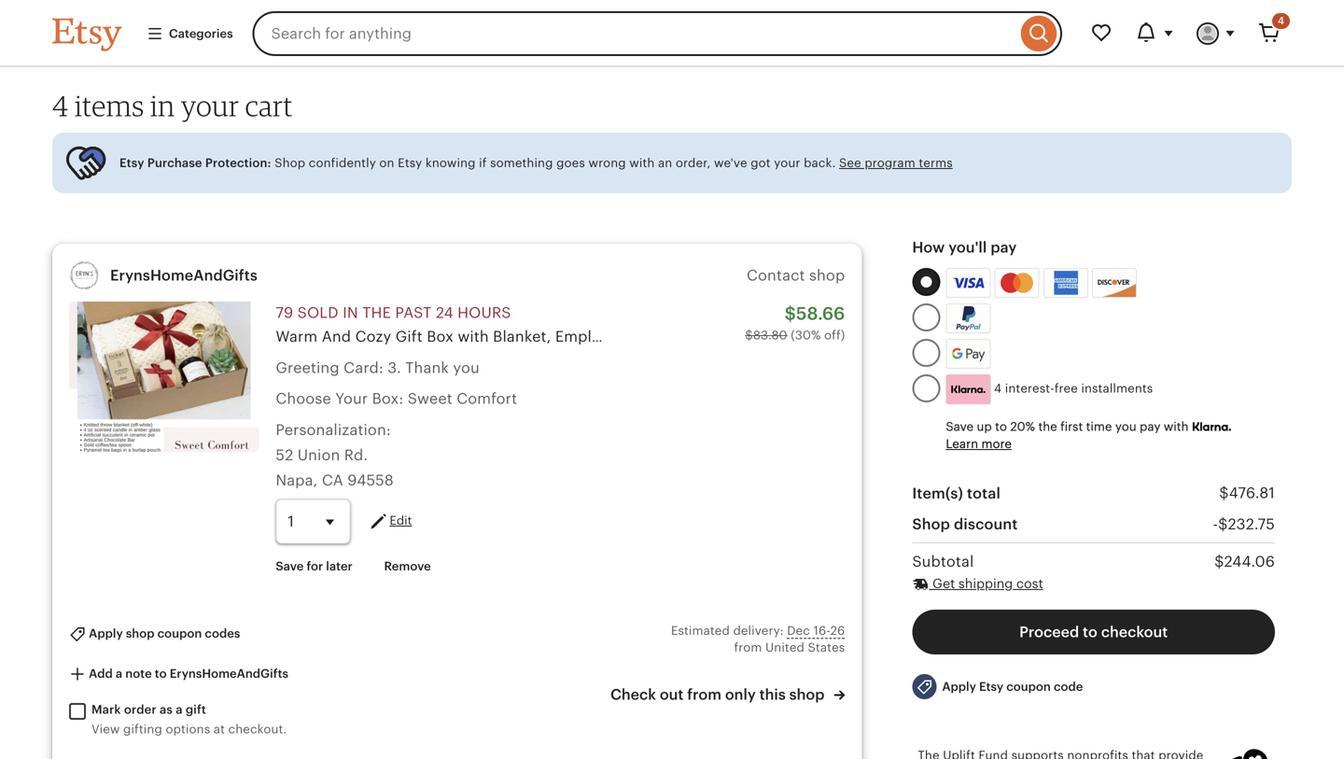 Task type: vqa. For each thing, say whether or not it's contained in the screenshot.
the right with
yes



Task type: locate. For each thing, give the bounding box(es) containing it.
shop
[[810, 267, 845, 284], [126, 627, 155, 641], [790, 686, 825, 703]]

83.80
[[753, 328, 788, 342]]

something
[[490, 156, 553, 170]]

$ down -
[[1215, 553, 1225, 570]]

4 for 4 interest-free installments
[[994, 382, 1002, 396]]

2 horizontal spatial with
[[1164, 420, 1189, 434]]

thank
[[405, 359, 449, 376]]

check out from only this shop
[[611, 686, 829, 703]]

save for later button
[[262, 549, 367, 583]]

1 horizontal spatial gift,
[[1117, 328, 1148, 345]]

gift
[[186, 702, 206, 716]]

476.81
[[1229, 485, 1276, 502]]

0 horizontal spatial the
[[363, 305, 391, 321]]

purchase
[[147, 156, 202, 170]]

to
[[996, 420, 1007, 434], [1083, 624, 1098, 641], [155, 667, 167, 681]]

24
[[436, 305, 454, 321]]

0 horizontal spatial apply
[[89, 627, 123, 641]]

out
[[660, 686, 684, 703]]

comfort
[[457, 390, 517, 407]]

choose
[[276, 390, 331, 407]]

1 horizontal spatial from
[[734, 641, 762, 655]]

from
[[734, 641, 762, 655], [687, 686, 722, 703]]

1 horizontal spatial your
[[774, 156, 801, 170]]

a right as
[[176, 702, 183, 716]]

an
[[658, 156, 673, 170]]

4
[[1278, 15, 1285, 27], [52, 88, 69, 123], [994, 382, 1002, 396]]

for
[[307, 559, 323, 573]]

0 vertical spatial from
[[734, 641, 762, 655]]

shop right protection: at the left of the page
[[275, 156, 306, 170]]

estimated delivery: dec 16-26 from united states
[[671, 624, 845, 655]]

categories banner
[[19, 0, 1326, 67]]

erynshomeandgifts link
[[110, 267, 258, 284]]

from right "out"
[[687, 686, 722, 703]]

1 horizontal spatial apply
[[942, 680, 977, 694]]

union
[[298, 447, 340, 464]]

1 vertical spatial shop
[[126, 627, 155, 641]]

american express image
[[1047, 271, 1086, 295]]

1 vertical spatial you
[[1116, 420, 1137, 434]]

save inside button
[[276, 559, 304, 573]]

0 vertical spatial to
[[996, 420, 1007, 434]]

1 horizontal spatial pay
[[1140, 420, 1161, 434]]

0 horizontal spatial save
[[276, 559, 304, 573]]

$ 58.66 $ 83.80 (30% off)
[[746, 304, 845, 342]]

add
[[89, 667, 113, 681]]

in up "and"
[[343, 305, 358, 321]]

2 horizontal spatial etsy
[[980, 680, 1004, 694]]

pay right you'll
[[991, 239, 1017, 256]]

0 vertical spatial you
[[453, 359, 480, 376]]

1 horizontal spatial shop
[[913, 516, 951, 533]]

etsy left purchase on the top left of page
[[120, 156, 144, 170]]

0 vertical spatial a
[[116, 667, 122, 681]]

with inside "79 sold in the past 24 hours warm and cozy gift box with blanket, employee appreciation gift, fall care package, hygge gift box, personalized gift, handmade gifts"
[[458, 328, 489, 345]]

1 horizontal spatial the
[[1039, 420, 1058, 434]]

learn more button
[[946, 437, 1012, 451]]

1 vertical spatial coupon
[[1007, 680, 1051, 694]]

0 horizontal spatial gift
[[396, 328, 423, 345]]

1 horizontal spatial gift
[[954, 328, 981, 345]]

26
[[831, 624, 845, 638]]

1 horizontal spatial a
[[176, 702, 183, 716]]

-
[[1213, 516, 1219, 533]]

erynshomeandgifts
[[110, 267, 258, 284], [170, 667, 288, 681]]

apply shop coupon codes
[[86, 627, 240, 641]]

$
[[785, 304, 796, 324], [746, 328, 753, 342], [1220, 485, 1229, 502], [1219, 516, 1228, 533], [1215, 553, 1225, 570]]

coupon inside apply etsy coupon code dropdown button
[[1007, 680, 1051, 694]]

with
[[630, 156, 655, 170], [458, 328, 489, 345], [1164, 420, 1189, 434]]

0 vertical spatial shop
[[810, 267, 845, 284]]

save up learn
[[946, 420, 974, 434]]

rd.
[[344, 447, 368, 464]]

a right add
[[116, 667, 122, 681]]

shop
[[275, 156, 306, 170], [913, 516, 951, 533]]

in for sold
[[343, 305, 358, 321]]

from down delivery:
[[734, 641, 762, 655]]

box:
[[372, 390, 404, 407]]

2 gift from the left
[[954, 328, 981, 345]]

gift, left fall
[[729, 328, 761, 345]]

mastercard image
[[998, 271, 1037, 295]]

your left cart
[[181, 88, 239, 123]]

1 vertical spatial erynshomeandgifts
[[170, 667, 288, 681]]

0 horizontal spatial gift,
[[729, 328, 761, 345]]

add a note to erynshomeandgifts button
[[55, 657, 302, 692]]

1 vertical spatial to
[[1083, 624, 1098, 641]]

the left first
[[1039, 420, 1058, 434]]

$ left fall
[[746, 328, 753, 342]]

the up cozy
[[363, 305, 391, 321]]

shop up 58.66
[[810, 267, 845, 284]]

0 vertical spatial erynshomeandgifts
[[110, 267, 258, 284]]

to right proceed
[[1083, 624, 1098, 641]]

gift down past
[[396, 328, 423, 345]]

1 horizontal spatial in
[[343, 305, 358, 321]]

in
[[150, 88, 175, 123], [343, 305, 358, 321]]

0 vertical spatial with
[[630, 156, 655, 170]]

to right note
[[155, 667, 167, 681]]

1 horizontal spatial to
[[996, 420, 1007, 434]]

1 horizontal spatial you
[[1116, 420, 1137, 434]]

$ 244.06
[[1215, 553, 1276, 570]]

0 vertical spatial apply
[[89, 627, 123, 641]]

pay down installments
[[1140, 420, 1161, 434]]

$ for 58.66
[[785, 304, 796, 324]]

shop for apply
[[126, 627, 155, 641]]

apply inside dropdown button
[[942, 680, 977, 694]]

etsy left code on the bottom right
[[980, 680, 1004, 694]]

1 vertical spatial pay
[[1140, 420, 1161, 434]]

1 vertical spatial with
[[458, 328, 489, 345]]

with down hours
[[458, 328, 489, 345]]

- $ 232.75
[[1213, 516, 1276, 533]]

1 horizontal spatial coupon
[[1007, 680, 1051, 694]]

a inside "dropdown button"
[[116, 667, 122, 681]]

1 horizontal spatial 4
[[994, 382, 1002, 396]]

klarna.
[[1192, 420, 1232, 434]]

$ for 476.81
[[1220, 485, 1229, 502]]

if
[[479, 156, 487, 170]]

1 vertical spatial 4
[[52, 88, 69, 123]]

2 vertical spatial 4
[[994, 382, 1002, 396]]

0 horizontal spatial pay
[[991, 239, 1017, 256]]

1 vertical spatial shop
[[913, 516, 951, 533]]

a
[[116, 667, 122, 681], [176, 702, 183, 716]]

1 horizontal spatial with
[[630, 156, 655, 170]]

knowing
[[426, 156, 476, 170]]

coupon left code on the bottom right
[[1007, 680, 1051, 694]]

erynshomeandgifts inside add a note to erynshomeandgifts "dropdown button"
[[170, 667, 288, 681]]

2 horizontal spatial to
[[1083, 624, 1098, 641]]

0 vertical spatial shop
[[275, 156, 306, 170]]

to right up on the bottom right
[[996, 420, 1007, 434]]

card:
[[344, 359, 384, 376]]

1 vertical spatial your
[[774, 156, 801, 170]]

79 sold in the past 24 hours warm and cozy gift box with blanket, employee appreciation gift, fall care package, hygge gift box, personalized gift, handmade gifts
[[276, 305, 1271, 345]]

in for items
[[150, 88, 175, 123]]

the
[[363, 305, 391, 321], [1039, 420, 1058, 434]]

cart
[[245, 88, 293, 123]]

options
[[166, 722, 210, 736]]

etsy right on
[[398, 156, 422, 170]]

4 interest-free installments
[[991, 382, 1153, 396]]

1 horizontal spatial save
[[946, 420, 974, 434]]

save left for
[[276, 559, 304, 573]]

your right got
[[774, 156, 801, 170]]

handmade
[[1152, 328, 1232, 345]]

coupon for etsy
[[1007, 680, 1051, 694]]

4 inside categories banner
[[1278, 15, 1285, 27]]

gift left box,
[[954, 328, 981, 345]]

got
[[751, 156, 771, 170]]

None search field
[[253, 11, 1063, 56]]

with left 'klarna.'
[[1164, 420, 1189, 434]]

shipping
[[959, 576, 1013, 591]]

apply shop coupon codes button
[[55, 617, 254, 651]]

$ up '- $ 232.75'
[[1220, 485, 1229, 502]]

shop for contact
[[810, 267, 845, 284]]

ca
[[322, 472, 343, 489]]

checkout.
[[228, 722, 287, 736]]

0 vertical spatial coupon
[[157, 627, 202, 641]]

in inside "79 sold in the past 24 hours warm and cozy gift box with blanket, employee appreciation gift, fall care package, hygge gift box, personalized gift, handmade gifts"
[[343, 305, 358, 321]]

1 vertical spatial in
[[343, 305, 358, 321]]

coupon up add a note to erynshomeandgifts "dropdown button"
[[157, 627, 202, 641]]

0 vertical spatial your
[[181, 88, 239, 123]]

0 vertical spatial save
[[946, 420, 974, 434]]

get shipping cost
[[929, 576, 1044, 591]]

0 horizontal spatial with
[[458, 328, 489, 345]]

0 horizontal spatial in
[[150, 88, 175, 123]]

your
[[181, 88, 239, 123], [774, 156, 801, 170]]

0 horizontal spatial from
[[687, 686, 722, 703]]

20%
[[1011, 420, 1036, 434]]

apply etsy coupon code button
[[899, 666, 1098, 708]]

sweet
[[408, 390, 453, 407]]

proceed to checkout button
[[913, 610, 1276, 655]]

coupon
[[157, 627, 202, 641], [1007, 680, 1051, 694]]

2 vertical spatial to
[[155, 667, 167, 681]]

note
[[125, 667, 152, 681]]

shop up note
[[126, 627, 155, 641]]

personalized
[[1020, 328, 1113, 345]]

goes
[[557, 156, 585, 170]]

0 horizontal spatial to
[[155, 667, 167, 681]]

shop inside dropdown button
[[126, 627, 155, 641]]

0 vertical spatial 4
[[1278, 15, 1285, 27]]

1 vertical spatial apply
[[942, 680, 977, 694]]

shop right this
[[790, 686, 825, 703]]

2 horizontal spatial 4
[[1278, 15, 1285, 27]]

box,
[[985, 328, 1016, 345]]

in right items
[[150, 88, 175, 123]]

0 vertical spatial pay
[[991, 239, 1017, 256]]

etsy purchase protection: shop confidently on etsy knowing if something goes wrong with an order, we've got your back. see program terms
[[120, 156, 953, 170]]

2 vertical spatial with
[[1164, 420, 1189, 434]]

0 horizontal spatial coupon
[[157, 627, 202, 641]]

paypal image
[[949, 306, 988, 331]]

you up "comfort"
[[453, 359, 480, 376]]

save inside save up to 20% the first time you pay with klarna. learn more
[[946, 420, 974, 434]]

total
[[967, 485, 1001, 502]]

you right time
[[1116, 420, 1137, 434]]

0 vertical spatial the
[[363, 305, 391, 321]]

save up to 20% the first time you pay with klarna. learn more
[[946, 420, 1232, 451]]

0 horizontal spatial 4
[[52, 88, 69, 123]]

1 vertical spatial a
[[176, 702, 183, 716]]

1 vertical spatial save
[[276, 559, 304, 573]]

$ up (30%
[[785, 304, 796, 324]]

1 vertical spatial the
[[1039, 420, 1058, 434]]

Search for anything text field
[[253, 11, 1017, 56]]

contact shop button
[[747, 267, 845, 284]]

apply inside dropdown button
[[89, 627, 123, 641]]

past
[[395, 305, 432, 321]]

with left an
[[630, 156, 655, 170]]

save for save for later
[[276, 559, 304, 573]]

coupon inside apply shop coupon codes dropdown button
[[157, 627, 202, 641]]

4 for 4 items in your cart
[[52, 88, 69, 123]]

0 horizontal spatial a
[[116, 667, 122, 681]]

etsy inside dropdown button
[[980, 680, 1004, 694]]

gift, up installments
[[1117, 328, 1148, 345]]

0 horizontal spatial your
[[181, 88, 239, 123]]

0 vertical spatial in
[[150, 88, 175, 123]]

16-
[[814, 624, 831, 638]]

back.
[[804, 156, 836, 170]]

subtotal
[[913, 553, 974, 570]]

1 vertical spatial from
[[687, 686, 722, 703]]

napa,
[[276, 472, 318, 489]]

shop down item(s)
[[913, 516, 951, 533]]



Task type: describe. For each thing, give the bounding box(es) containing it.
states
[[808, 641, 845, 655]]

confidently
[[309, 156, 376, 170]]

$ down $ 476.81
[[1219, 516, 1228, 533]]

pay in 4 installments image
[[946, 375, 991, 404]]

blanket,
[[493, 328, 551, 345]]

fall
[[765, 328, 790, 345]]

a inside mark order as a gift view gifting options at checkout.
[[176, 702, 183, 716]]

free
[[1055, 382, 1078, 396]]

244.06
[[1225, 553, 1276, 570]]

items
[[75, 88, 144, 123]]

79
[[276, 305, 293, 321]]

3.
[[388, 359, 401, 376]]

time
[[1087, 420, 1113, 434]]

shop discount
[[913, 516, 1018, 533]]

1 gift, from the left
[[729, 328, 761, 345]]

how you'll pay
[[913, 239, 1017, 256]]

warm
[[276, 328, 318, 345]]

warm and cozy gift box with blanket, employee appreciation gift, fall care package, hygge gift box, personalized gift, handmade gifts link
[[276, 328, 1271, 345]]

code
[[1054, 680, 1084, 694]]

2 vertical spatial shop
[[790, 686, 825, 703]]

personalization: 52 union rd. napa, ca 94558
[[276, 421, 394, 489]]

remove button
[[370, 549, 445, 583]]

check out from only this shop link
[[611, 684, 845, 705]]

only
[[725, 686, 756, 703]]

off)
[[825, 328, 845, 342]]

with inside save up to 20% the first time you pay with klarna. learn more
[[1164, 420, 1189, 434]]

add a note to erynshomeandgifts
[[86, 667, 288, 681]]

see
[[839, 156, 862, 170]]

appreciation
[[631, 328, 725, 345]]

visa image
[[953, 275, 984, 292]]

232.75
[[1228, 516, 1276, 533]]

apply for apply etsy coupon code
[[942, 680, 977, 694]]

how
[[913, 239, 945, 256]]

as
[[160, 702, 173, 716]]

personalization:
[[276, 421, 391, 438]]

dec
[[787, 624, 810, 638]]

with for blanket,
[[458, 328, 489, 345]]

58.66
[[796, 304, 845, 324]]

remove
[[384, 559, 431, 573]]

warm and cozy gift box with blanket, employee appreciation gift, fall care package, hygge gift box, personalized gift, handmade gifts image
[[69, 302, 259, 453]]

0 horizontal spatial you
[[453, 359, 480, 376]]

order
[[124, 702, 157, 716]]

apply etsy coupon code
[[942, 680, 1084, 694]]

1 horizontal spatial etsy
[[398, 156, 422, 170]]

terms
[[919, 156, 953, 170]]

delivery:
[[733, 624, 784, 638]]

erynshomeandgifts image
[[69, 261, 99, 291]]

0 horizontal spatial shop
[[275, 156, 306, 170]]

from inside estimated delivery: dec 16-26 from united states
[[734, 641, 762, 655]]

to inside save up to 20% the first time you pay with klarna. learn more
[[996, 420, 1007, 434]]

later
[[326, 559, 353, 573]]

google pay image
[[947, 340, 990, 368]]

item(s) total
[[913, 485, 1001, 502]]

mark
[[92, 702, 121, 716]]

hygge
[[902, 328, 949, 345]]

first
[[1061, 420, 1083, 434]]

uplift fund image
[[1218, 747, 1270, 759]]

discount
[[954, 516, 1018, 533]]

94558
[[348, 472, 394, 489]]

united
[[766, 641, 805, 655]]

4 for 4
[[1278, 15, 1285, 27]]

save for save up to 20% the first time you pay with klarna. learn more
[[946, 420, 974, 434]]

this
[[760, 686, 786, 703]]

apply for apply shop coupon codes
[[89, 627, 123, 641]]

0 horizontal spatial etsy
[[120, 156, 144, 170]]

to inside "dropdown button"
[[155, 667, 167, 681]]

gifting
[[123, 722, 162, 736]]

proceed to checkout
[[1020, 624, 1168, 641]]

get shipping cost button
[[913, 575, 1044, 593]]

hours
[[458, 305, 511, 321]]

up
[[977, 420, 992, 434]]

you'll
[[949, 239, 987, 256]]

view
[[92, 722, 120, 736]]

2 gift, from the left
[[1117, 328, 1148, 345]]

pay inside save up to 20% the first time you pay with klarna. learn more
[[1140, 420, 1161, 434]]

edit button
[[367, 510, 412, 533]]

proceed
[[1020, 624, 1080, 641]]

checkout
[[1102, 624, 1168, 641]]

installments
[[1082, 382, 1153, 396]]

the inside "79 sold in the past 24 hours warm and cozy gift box with blanket, employee appreciation gift, fall care package, hygge gift box, personalized gift, handmade gifts"
[[363, 305, 391, 321]]

sold
[[298, 305, 339, 321]]

get
[[933, 576, 955, 591]]

to inside button
[[1083, 624, 1098, 641]]

none search field inside categories banner
[[253, 11, 1063, 56]]

categories
[[169, 27, 233, 41]]

the inside save up to 20% the first time you pay with klarna. learn more
[[1039, 420, 1058, 434]]

cost
[[1017, 576, 1044, 591]]

wrong
[[589, 156, 626, 170]]

$ for 244.06
[[1215, 553, 1225, 570]]

dec 16-26 link
[[787, 624, 845, 638]]

program
[[865, 156, 916, 170]]

52
[[276, 447, 293, 464]]

from inside check out from only this shop link
[[687, 686, 722, 703]]

(30%
[[791, 328, 821, 342]]

with for an
[[630, 156, 655, 170]]

you inside save up to 20% the first time you pay with klarna. learn more
[[1116, 420, 1137, 434]]

save for later
[[276, 559, 353, 573]]

cozy
[[355, 328, 392, 345]]

at
[[214, 722, 225, 736]]

4 items in your cart
[[52, 88, 293, 123]]

order,
[[676, 156, 711, 170]]

protection:
[[205, 156, 271, 170]]

1 gift from the left
[[396, 328, 423, 345]]

coupon for shop
[[157, 627, 202, 641]]

and
[[322, 328, 351, 345]]

discover image
[[1093, 272, 1138, 299]]

we've
[[714, 156, 748, 170]]

greeting
[[276, 359, 340, 376]]

check
[[611, 686, 656, 703]]

learn
[[946, 437, 979, 451]]

codes
[[205, 627, 240, 641]]



